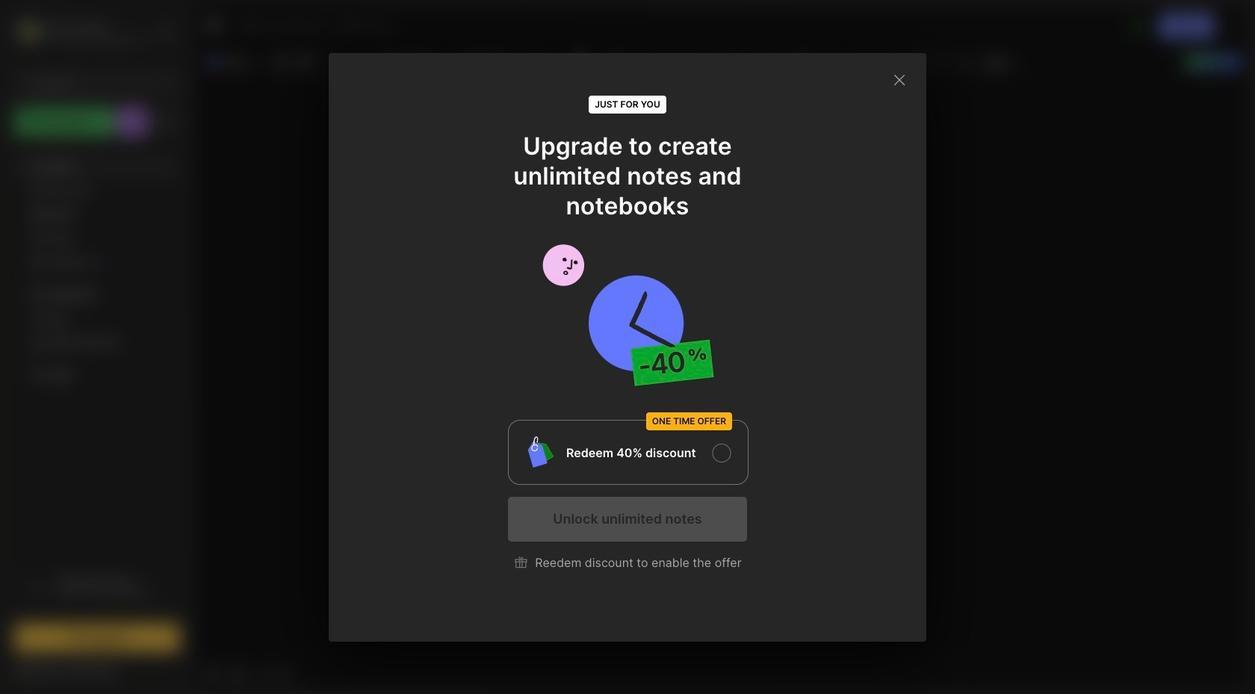 Task type: describe. For each thing, give the bounding box(es) containing it.
Note Editor text field
[[195, 77, 1250, 658]]

tree inside main element
[[5, 146, 189, 552]]

bulleted list image
[[716, 52, 737, 72]]

subscript image
[[954, 52, 975, 72]]

insert link image
[[791, 52, 812, 72]]

expand tags image
[[19, 315, 28, 324]]

insert image
[[204, 52, 270, 72]]

italic image
[[630, 52, 651, 72]]

expand notebooks image
[[19, 291, 28, 300]]

add a reminder image
[[204, 665, 222, 683]]

main element
[[0, 0, 194, 694]]

checklist image
[[764, 52, 785, 72]]

bold image
[[606, 52, 627, 72]]

none search field inside main element
[[41, 74, 167, 92]]

superscript image
[[930, 52, 951, 72]]

add tag image
[[229, 665, 247, 683]]

more image
[[981, 52, 1025, 72]]

indent image
[[855, 52, 876, 72]]

Search text field
[[41, 76, 167, 90]]

clock illustration image
[[508, 239, 747, 391]]

calendar event image
[[295, 52, 316, 72]]



Task type: locate. For each thing, give the bounding box(es) containing it.
font size image
[[528, 52, 565, 72]]

highlight image
[[676, 52, 711, 72]]

heading level image
[[377, 52, 452, 72]]

None checkbox
[[508, 420, 749, 485]]

dialog
[[329, 53, 927, 642]]

font color image
[[569, 52, 605, 72]]

note window element
[[194, 4, 1251, 690]]

alignment image
[[818, 52, 854, 72]]

numbered list image
[[740, 52, 761, 72]]

tree
[[5, 146, 189, 552]]

expand note image
[[206, 17, 223, 35]]

underline image
[[654, 52, 675, 72]]

strikethrough image
[[907, 52, 927, 72]]

None search field
[[41, 74, 167, 92]]

task image
[[271, 52, 292, 72]]

font family image
[[456, 52, 524, 72]]

gift icon image
[[514, 554, 529, 570]]

outdent image
[[879, 52, 900, 72]]



Task type: vqa. For each thing, say whether or not it's contained in the screenshot.
Add tag icon
yes



